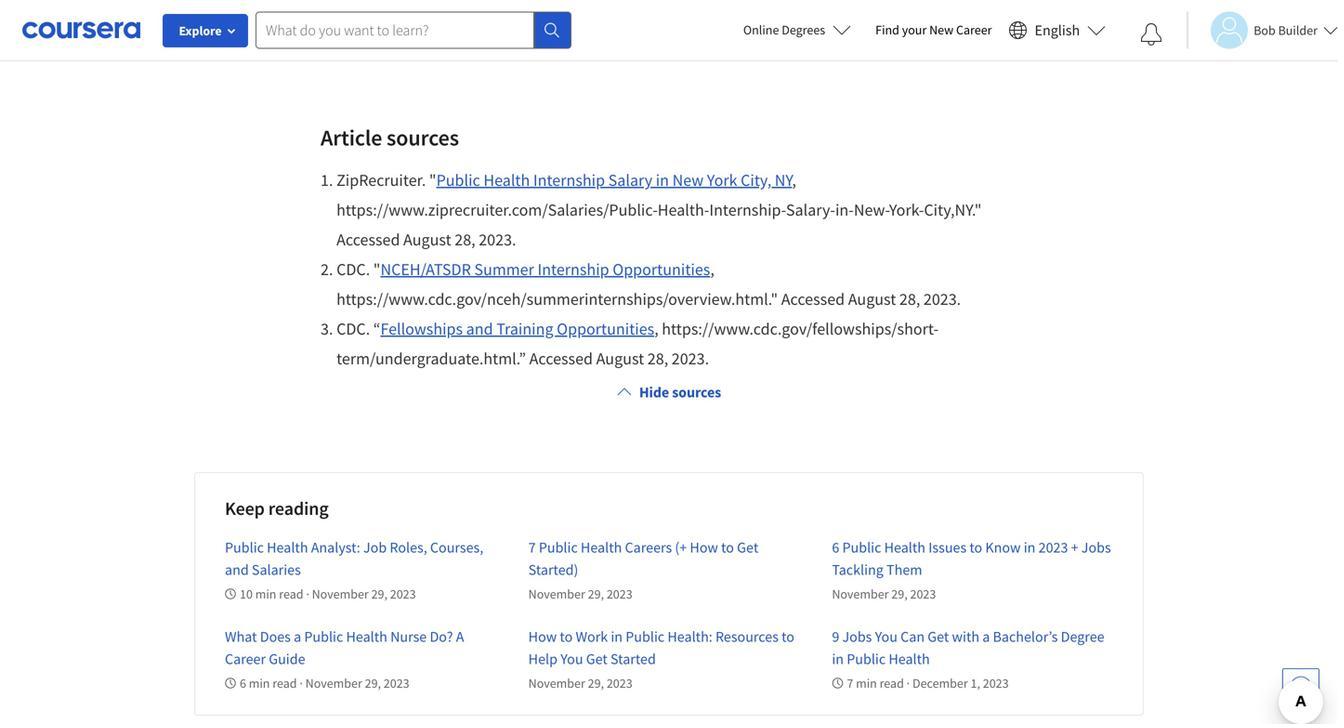 Task type: vqa. For each thing, say whether or not it's contained in the screenshot.
6 button
no



Task type: describe. For each thing, give the bounding box(es) containing it.
find
[[876, 21, 900, 38]]

hide
[[639, 383, 669, 402]]

opportunities for nceh/atsdr summer internship opportunities
[[613, 259, 710, 280]]

degrees
[[782, 21, 825, 38]]

coursera image
[[22, 15, 140, 45]]

december
[[913, 675, 968, 692]]

2023 down them
[[910, 586, 936, 602]]

· for a
[[300, 675, 303, 692]]

public inside list item
[[436, 170, 480, 191]]

august inside , https://www.cdc.gov/fellowships/short- term/undergraduate.html." accessed august 28, 2023.
[[596, 348, 644, 369]]

degree
[[1061, 627, 1105, 646]]

bob builder button
[[1187, 12, 1338, 49]]

fellowships and training opportunities link
[[381, 318, 655, 339]]

28, inside , https://www.cdc.gov/fellowships/short- term/undergraduate.html." accessed august 28, 2023.
[[648, 348, 668, 369]]

list containing 1
[[321, 165, 1018, 374]]

hide sources button
[[610, 374, 729, 411]]

cdc. for , https://www.cdc.gov/fellowships/short- term/undergraduate.html." accessed august 28, 2023.
[[337, 318, 370, 339]]

you inside how to work in public health: resources to help you get started november 29, 2023
[[561, 650, 583, 668]]

how to work in public health: resources to help you get started november 29, 2023
[[529, 627, 795, 692]]

2023 right '1,'
[[983, 675, 1009, 692]]

a inside what does a public health nurse do? a career guide
[[294, 627, 301, 646]]

min for jobs
[[856, 675, 877, 692]]

jobs inside 9 jobs you can get with a bachelor's degree in public health
[[843, 627, 872, 646]]

salary
[[608, 170, 653, 191]]

career inside what does a public health nurse do? a career guide
[[225, 650, 266, 668]]

training
[[497, 318, 554, 339]]

a
[[456, 627, 464, 646]]

get inside 7 public health careers (+ how to get started) november 29, 2023
[[737, 538, 759, 557]]

can
[[901, 627, 925, 646]]

public health analyst: job roles, courses, and salaries link
[[225, 538, 484, 579]]

guide
[[269, 650, 305, 668]]

york-
[[889, 199, 924, 220]]

list item containing 3
[[321, 314, 1018, 374]]

does
[[260, 627, 291, 646]]

internship for opportunities
[[538, 259, 609, 280]]

november inside 6 public health issues to know in 2023 + jobs tackling them november 29, 2023
[[832, 586, 889, 602]]

august inside , https://www.cdc.gov/nceh/summerinternships/overview.html." accessed august 28, 2023.
[[848, 289, 896, 310]]

, for fellowships and training opportunities
[[655, 318, 659, 339]]

get inside how to work in public health: resources to help you get started november 29, 2023
[[586, 650, 608, 668]]

2023 up nurse
[[390, 586, 416, 602]]

6 for public
[[832, 538, 840, 557]]

opportunities for fellowships and training opportunities
[[557, 318, 655, 339]]

tackling
[[832, 560, 884, 579]]

careers
[[625, 538, 672, 557]]

english button
[[1002, 0, 1114, 60]]

health inside what does a public health nurse do? a career guide
[[346, 627, 387, 646]]

november inside 7 public health careers (+ how to get started) november 29, 2023
[[529, 586, 585, 602]]

what does a public health nurse do? a career guide link
[[225, 627, 464, 668]]

fellowships
[[381, 318, 463, 339]]

you inside 9 jobs you can get with a bachelor's degree in public health
[[875, 627, 898, 646]]

to inside 7 public health careers (+ how to get started) november 29, 2023
[[721, 538, 734, 557]]

ziprecruiter.
[[337, 170, 426, 191]]

cdc. " nceh/atsdr summer internship opportunities
[[337, 259, 710, 280]]

august inside , https://www.ziprecruiter.com/salaries/public-health-internship-salary-in-new-york-city,ny." accessed august 28, 2023.
[[403, 229, 451, 250]]

cdc. " fellowships and training opportunities
[[337, 318, 655, 339]]

3 .
[[321, 318, 337, 339]]

10
[[240, 586, 253, 602]]

new inside list item
[[673, 170, 704, 191]]

york
[[707, 170, 738, 191]]

. for 1
[[329, 170, 333, 191]]

to inside 6 public health issues to know in 2023 + jobs tackling them november 29, 2023
[[970, 538, 983, 557]]

job
[[363, 538, 387, 557]]

in inside list
[[656, 170, 669, 191]]

6 min read · november 29, 2023
[[240, 675, 410, 692]]

november inside how to work in public health: resources to help you get started november 29, 2023
[[529, 675, 585, 692]]

(+
[[675, 538, 687, 557]]

hide sources
[[639, 383, 721, 402]]

public health analyst: job roles, courses, and salaries
[[225, 538, 484, 579]]

keep
[[225, 497, 265, 520]]

salary-
[[786, 199, 836, 220]]

read for analyst:
[[279, 586, 303, 602]]

how inside how to work in public health: resources to help you get started november 29, 2023
[[529, 627, 557, 646]]

get inside 9 jobs you can get with a bachelor's degree in public health
[[928, 627, 949, 646]]

in inside how to work in public health: resources to help you get started november 29, 2023
[[611, 627, 623, 646]]

internship for salary
[[533, 170, 605, 191]]

jobs inside 6 public health issues to know in 2023 + jobs tackling them november 29, 2023
[[1082, 538, 1111, 557]]

explore
[[179, 22, 222, 39]]

accessed inside , https://www.cdc.gov/fellowships/short- term/undergraduate.html." accessed august 28, 2023.
[[529, 348, 593, 369]]

online degrees button
[[729, 9, 866, 50]]

" for cdc. "
[[373, 259, 381, 280]]

list item containing 1
[[321, 165, 1018, 255]]

, https://www.cdc.gov/nceh/summerinternships/overview.html." accessed august 28, 2023.
[[337, 259, 961, 310]]

nceh/atsdr summer internship opportunities link
[[381, 259, 710, 280]]

10 min read · november 29, 2023
[[240, 586, 416, 602]]

help
[[529, 650, 558, 668]]

list item containing 2
[[321, 255, 1018, 314]]

2023 down nurse
[[384, 675, 410, 692]]

keep reading
[[225, 497, 329, 520]]

in-
[[836, 199, 854, 220]]

roles,
[[390, 538, 427, 557]]

, for nceh/atsdr summer internship opportunities
[[710, 259, 715, 280]]

7 for public
[[529, 538, 536, 557]]

9 jobs you can get with a bachelor's degree in public health link
[[832, 627, 1105, 668]]

new-
[[854, 199, 889, 220]]

online
[[743, 21, 779, 38]]

2023. inside , https://www.cdc.gov/fellowships/short- term/undergraduate.html." accessed august 28, 2023.
[[672, 348, 709, 369]]

bachelor's
[[993, 627, 1058, 646]]

nurse
[[390, 627, 427, 646]]

7 public health careers (+ how to get started) link
[[529, 538, 759, 579]]

public health internship salary in new york city, ny link
[[436, 170, 792, 191]]

public inside 9 jobs you can get with a bachelor's degree in public health
[[847, 650, 886, 668]]

health inside 9 jobs you can get with a bachelor's degree in public health
[[889, 650, 930, 668]]

show notifications image
[[1141, 23, 1163, 46]]

1 horizontal spatial new
[[930, 21, 954, 38]]

and inside public health analyst: job roles, courses, and salaries
[[225, 560, 249, 579]]

+
[[1071, 538, 1079, 557]]

issues
[[929, 538, 967, 557]]

what does a public health nurse do? a career guide
[[225, 627, 464, 668]]

health inside 6 public health issues to know in 2023 + jobs tackling them november 29, 2023
[[884, 538, 926, 557]]

to right resources
[[782, 627, 795, 646]]

min for health
[[255, 586, 276, 602]]

analyst:
[[311, 538, 360, 557]]

in inside 6 public health issues to know in 2023 + jobs tackling them november 29, 2023
[[1024, 538, 1036, 557]]

sources for hide sources
[[672, 383, 721, 402]]

1,
[[971, 675, 981, 692]]

your
[[902, 21, 927, 38]]

read for a
[[273, 675, 297, 692]]

3
[[321, 318, 329, 339]]

accessed inside , https://www.ziprecruiter.com/salaries/public-health-internship-salary-in-new-york-city,ny." accessed august 28, 2023.
[[337, 229, 400, 250]]

1 .
[[321, 170, 337, 191]]

public inside public health analyst: job roles, courses, and salaries
[[225, 538, 264, 557]]

them
[[887, 560, 923, 579]]

1
[[321, 170, 329, 191]]

2023 inside how to work in public health: resources to help you get started november 29, 2023
[[607, 675, 633, 692]]

reading
[[268, 497, 329, 520]]



Task type: locate. For each thing, give the bounding box(es) containing it.
0 horizontal spatial career
[[225, 650, 266, 668]]

public up guide
[[304, 627, 343, 646]]

new up health-
[[673, 170, 704, 191]]

how inside 7 public health careers (+ how to get started) november 29, 2023
[[690, 538, 718, 557]]

public up https://www.ziprecruiter.com/salaries/public-
[[436, 170, 480, 191]]

1 horizontal spatial "
[[429, 170, 436, 191]]

how right (+
[[690, 538, 718, 557]]

and up 10
[[225, 560, 249, 579]]

2
[[321, 259, 329, 280]]

. for 2
[[329, 259, 333, 280]]

public up 7 min read · december 1, 2023
[[847, 650, 886, 668]]

salaries
[[252, 560, 301, 579]]

and left training
[[466, 318, 493, 339]]

1 horizontal spatial a
[[983, 627, 990, 646]]

7
[[529, 538, 536, 557], [847, 675, 854, 692]]

0 vertical spatial jobs
[[1082, 538, 1111, 557]]

career
[[956, 21, 992, 38], [225, 650, 266, 668]]

https://www.cdc.gov/fellowships/short-
[[662, 318, 939, 339]]

0 horizontal spatial jobs
[[843, 627, 872, 646]]

https://www.ziprecruiter.com/salaries/public-
[[337, 199, 658, 220]]

1 horizontal spatial you
[[875, 627, 898, 646]]

0 vertical spatial sources
[[387, 124, 459, 152]]

opportunities down , https://www.ziprecruiter.com/salaries/public-health-internship-salary-in-new-york-city,ny." accessed august 28, 2023. at the top
[[613, 259, 710, 280]]

0 horizontal spatial 6
[[240, 675, 246, 692]]

29,
[[371, 586, 388, 602], [588, 586, 604, 602], [892, 586, 908, 602], [365, 675, 381, 692], [588, 675, 604, 692]]

city,
[[741, 170, 772, 191]]

cdc. for , https://www.cdc.gov/nceh/summerinternships/overview.html." accessed august 28, 2023.
[[337, 259, 370, 280]]

jobs right 9 on the right of page
[[843, 627, 872, 646]]

internship-
[[709, 199, 786, 220]]

9 jobs you can get with a bachelor's degree in public health
[[832, 627, 1105, 668]]

in right salary
[[656, 170, 669, 191]]

2 list from the top
[[321, 165, 1018, 374]]

min right 10
[[255, 586, 276, 602]]

list item
[[321, 165, 1018, 255], [321, 255, 1018, 314], [321, 314, 1018, 374]]

1 vertical spatial you
[[561, 650, 583, 668]]

1 cdc. from the top
[[337, 259, 370, 280]]

internship up https://www.cdc.gov/nceh/summerinternships/overview.html."
[[538, 259, 609, 280]]

public up tackling
[[843, 538, 881, 557]]

0 horizontal spatial 28,
[[455, 229, 476, 250]]

health
[[484, 170, 530, 191], [267, 538, 308, 557], [581, 538, 622, 557], [884, 538, 926, 557], [346, 627, 387, 646], [889, 650, 930, 668]]

2 horizontal spatial 28,
[[900, 289, 920, 310]]

1 vertical spatial accessed
[[781, 289, 845, 310]]

started
[[611, 650, 656, 668]]

, down , https://www.cdc.gov/nceh/summerinternships/overview.html." accessed august 28, 2023.
[[655, 318, 659, 339]]

0 horizontal spatial accessed
[[337, 229, 400, 250]]

1 horizontal spatial 2023.
[[672, 348, 709, 369]]

min for does
[[249, 675, 270, 692]]

english
[[1035, 21, 1080, 40]]

to left 'work'
[[560, 627, 573, 646]]

1 vertical spatial how
[[529, 627, 557, 646]]

0 vertical spatial .
[[329, 170, 333, 191]]

7 for min
[[847, 675, 854, 692]]

2023. down https://www.ziprecruiter.com/salaries/public-
[[479, 229, 516, 250]]

28, inside , https://www.cdc.gov/nceh/summerinternships/overview.html." accessed august 28, 2023.
[[900, 289, 920, 310]]

. for 3
[[329, 318, 333, 339]]

new right your at the right of the page
[[930, 21, 954, 38]]

2 horizontal spatial ,
[[792, 170, 796, 191]]

1 horizontal spatial 28,
[[648, 348, 668, 369]]

7 up started)
[[529, 538, 536, 557]]

29, down what does a public health nurse do? a career guide link on the left of the page
[[365, 675, 381, 692]]

0 horizontal spatial "
[[373, 259, 381, 280]]

jobs right +
[[1082, 538, 1111, 557]]

accessed down training
[[529, 348, 593, 369]]

·
[[306, 586, 309, 602], [300, 675, 303, 692], [907, 675, 910, 692]]

29, down public health analyst: job roles, courses, and salaries link
[[371, 586, 388, 602]]

1 horizontal spatial 7
[[847, 675, 854, 692]]

0 horizontal spatial a
[[294, 627, 301, 646]]

1 vertical spatial opportunities
[[557, 318, 655, 339]]

1 vertical spatial sources
[[672, 383, 721, 402]]

accessed up 2 .
[[337, 229, 400, 250]]

1 horizontal spatial ,
[[710, 259, 715, 280]]

health inside public health analyst: job roles, courses, and salaries
[[267, 538, 308, 557]]

accessed inside , https://www.cdc.gov/nceh/summerinternships/overview.html." accessed august 28, 2023.
[[781, 289, 845, 310]]

courses,
[[430, 538, 484, 557]]

6 public health issues to know in 2023 + jobs tackling them link
[[832, 538, 1111, 579]]

· for you
[[907, 675, 910, 692]]

sources right hide
[[672, 383, 721, 402]]

"
[[373, 318, 381, 339]]

2 vertical spatial 2023.
[[672, 348, 709, 369]]

1 list from the top
[[321, 24, 1018, 51]]

0 horizontal spatial how
[[529, 627, 557, 646]]

29, inside 6 public health issues to know in 2023 + jobs tackling them november 29, 2023
[[892, 586, 908, 602]]

1 vertical spatial 28,
[[900, 289, 920, 310]]

get right (+
[[737, 538, 759, 557]]

1 vertical spatial get
[[928, 627, 949, 646]]

earn your degree carousel element
[[75, 0, 1020, 61]]

public inside 6 public health issues to know in 2023 + jobs tackling them november 29, 2023
[[843, 538, 881, 557]]

1 vertical spatial 7
[[847, 675, 854, 692]]

0 vertical spatial cdc.
[[337, 259, 370, 280]]

cdc. left " at the top left of page
[[337, 318, 370, 339]]

read for you
[[880, 675, 904, 692]]

29, inside 7 public health careers (+ how to get started) november 29, 2023
[[588, 586, 604, 602]]

what
[[225, 627, 257, 646]]

public up started)
[[539, 538, 578, 557]]

internship left salary
[[533, 170, 605, 191]]

november down help
[[529, 675, 585, 692]]

2023. inside , https://www.cdc.gov/nceh/summerinternships/overview.html." accessed august 28, 2023.
[[924, 289, 961, 310]]

2023 down started
[[607, 675, 633, 692]]

1 list item from the top
[[321, 165, 1018, 255]]

2 vertical spatial get
[[586, 650, 608, 668]]

how up help
[[529, 627, 557, 646]]

https://www.cdc.gov/nceh/summerinternships/overview.html."
[[337, 289, 778, 310]]

career down what
[[225, 650, 266, 668]]

bob builder
[[1254, 22, 1318, 39]]

in inside 9 jobs you can get with a bachelor's degree in public health
[[832, 650, 844, 668]]

. left " at the top left of page
[[329, 318, 333, 339]]

2023 left +
[[1039, 538, 1068, 557]]

1 horizontal spatial career
[[956, 21, 992, 38]]

" right 2 .
[[373, 259, 381, 280]]

2023.
[[479, 229, 516, 250], [924, 289, 961, 310], [672, 348, 709, 369]]

6 up tackling
[[832, 538, 840, 557]]

1 horizontal spatial 6
[[832, 538, 840, 557]]

2 vertical spatial 28,
[[648, 348, 668, 369]]

min down guide
[[249, 675, 270, 692]]

2 vertical spatial ,
[[655, 318, 659, 339]]

0 vertical spatial how
[[690, 538, 718, 557]]

a right "does"
[[294, 627, 301, 646]]

article
[[321, 124, 382, 152]]

6 for min
[[240, 675, 246, 692]]

sources
[[387, 124, 459, 152], [672, 383, 721, 402]]

get right can
[[928, 627, 949, 646]]

read down salaries
[[279, 586, 303, 602]]

7 min read · december 1, 2023
[[847, 675, 1009, 692]]

1 horizontal spatial and
[[466, 318, 493, 339]]

1 vertical spatial 6
[[240, 675, 246, 692]]

0 horizontal spatial august
[[403, 229, 451, 250]]

, down internship-
[[710, 259, 715, 280]]

0 vertical spatial and
[[466, 318, 493, 339]]

cdc. right '2'
[[337, 259, 370, 280]]

, for public health internship salary in new york city, ny
[[792, 170, 796, 191]]

0 vertical spatial "
[[429, 170, 436, 191]]

" for ziprecruiter. "
[[429, 170, 436, 191]]

0 vertical spatial internship
[[533, 170, 605, 191]]

0 horizontal spatial you
[[561, 650, 583, 668]]

resources
[[716, 627, 779, 646]]

november down what does a public health nurse do? a career guide
[[305, 675, 362, 692]]

0 vertical spatial get
[[737, 538, 759, 557]]

2 . from the top
[[329, 259, 333, 280]]

0 horizontal spatial new
[[673, 170, 704, 191]]

2023. inside , https://www.ziprecruiter.com/salaries/public-health-internship-salary-in-new-york-city,ny." accessed august 28, 2023.
[[479, 229, 516, 250]]

in right know
[[1024, 538, 1036, 557]]

health left careers
[[581, 538, 622, 557]]

29, inside how to work in public health: resources to help you get started november 29, 2023
[[588, 675, 604, 692]]

november down tackling
[[832, 586, 889, 602]]

0 vertical spatial 28,
[[455, 229, 476, 250]]

2023 inside 7 public health careers (+ how to get started) november 29, 2023
[[607, 586, 633, 602]]

0 vertical spatial 7
[[529, 538, 536, 557]]

1 vertical spatial list
[[321, 165, 1018, 374]]

1 horizontal spatial get
[[737, 538, 759, 557]]

health up https://www.ziprecruiter.com/salaries/public-
[[484, 170, 530, 191]]

do?
[[430, 627, 453, 646]]

november
[[312, 586, 369, 602], [529, 586, 585, 602], [832, 586, 889, 602], [305, 675, 362, 692], [529, 675, 585, 692]]

in
[[656, 170, 669, 191], [1024, 538, 1036, 557], [611, 627, 623, 646], [832, 650, 844, 668]]

1 vertical spatial august
[[848, 289, 896, 310]]

accessed up https://www.cdc.gov/fellowships/short-
[[781, 289, 845, 310]]

9
[[832, 627, 840, 646]]

summer
[[474, 259, 534, 280]]

how
[[690, 538, 718, 557], [529, 627, 557, 646]]

get down 'work'
[[586, 650, 608, 668]]

0 vertical spatial 6
[[832, 538, 840, 557]]

opportunities down https://www.cdc.gov/nceh/summerinternships/overview.html."
[[557, 318, 655, 339]]

0 horizontal spatial 7
[[529, 538, 536, 557]]

list
[[321, 24, 1018, 51], [321, 165, 1018, 374]]

1 vertical spatial and
[[225, 560, 249, 579]]

city,ny."
[[924, 199, 982, 220]]

0 vertical spatial list
[[321, 24, 1018, 51]]

1 vertical spatial cdc.
[[337, 318, 370, 339]]

august up nceh/atsdr
[[403, 229, 451, 250]]

1 vertical spatial "
[[373, 259, 381, 280]]

. up 3 .
[[329, 259, 333, 280]]

sources for article sources
[[387, 124, 459, 152]]

opportunities
[[613, 259, 710, 280], [557, 318, 655, 339]]

2 vertical spatial .
[[329, 318, 333, 339]]

health inside 7 public health careers (+ how to get started) november 29, 2023
[[581, 538, 622, 557]]

how to work in public health: resources to help you get started link
[[529, 627, 795, 668]]

2 vertical spatial accessed
[[529, 348, 593, 369]]

you
[[875, 627, 898, 646], [561, 650, 583, 668]]

in right 'work'
[[611, 627, 623, 646]]

1 vertical spatial career
[[225, 650, 266, 668]]

1 horizontal spatial jobs
[[1082, 538, 1111, 557]]

2 horizontal spatial accessed
[[781, 289, 845, 310]]

0 horizontal spatial and
[[225, 560, 249, 579]]

read down guide
[[273, 675, 297, 692]]

health up them
[[884, 538, 926, 557]]

0 horizontal spatial get
[[586, 650, 608, 668]]

0 vertical spatial august
[[403, 229, 451, 250]]

0 vertical spatial career
[[956, 21, 992, 38]]

1 vertical spatial 2023.
[[924, 289, 961, 310]]

2023 down 7 public health careers (+ how to get started) link
[[607, 586, 633, 602]]

health left nurse
[[346, 627, 387, 646]]

6
[[832, 538, 840, 557], [240, 675, 246, 692]]

6 down what
[[240, 675, 246, 692]]

0 vertical spatial new
[[930, 21, 954, 38]]

2 horizontal spatial 2023.
[[924, 289, 961, 310]]

What do you want to learn? text field
[[256, 12, 534, 49]]

2 vertical spatial august
[[596, 348, 644, 369]]

public
[[436, 170, 480, 191], [225, 538, 264, 557], [539, 538, 578, 557], [843, 538, 881, 557], [304, 627, 343, 646], [626, 627, 665, 646], [847, 650, 886, 668]]

builder
[[1279, 22, 1318, 39]]

sources up ziprecruiter.
[[387, 124, 459, 152]]

internship
[[533, 170, 605, 191], [538, 259, 609, 280]]

" right ziprecruiter.
[[429, 170, 436, 191]]

explore button
[[163, 14, 248, 47]]

2 list item from the top
[[321, 255, 1018, 314]]

online degrees
[[743, 21, 825, 38]]

a
[[294, 627, 301, 646], [983, 627, 990, 646]]

29, up 'work'
[[588, 586, 604, 602]]

article sources
[[321, 124, 459, 152]]

0 horizontal spatial ·
[[300, 675, 303, 692]]

, up "salary-"
[[792, 170, 796, 191]]

28,
[[455, 229, 476, 250], [900, 289, 920, 310], [648, 348, 668, 369]]

28, inside , https://www.ziprecruiter.com/salaries/public-health-internship-salary-in-new-york-city,ny." accessed august 28, 2023.
[[455, 229, 476, 250]]

read left december
[[880, 675, 904, 692]]

ziprecruiter. " public health internship salary in new york city, ny
[[337, 170, 792, 191]]

0 horizontal spatial ,
[[655, 318, 659, 339]]

2023. down city,ny."
[[924, 289, 961, 310]]

1 . from the top
[[329, 170, 333, 191]]

· left december
[[907, 675, 910, 692]]

public up salaries
[[225, 538, 264, 557]]

and inside list item
[[466, 318, 493, 339]]

you left can
[[875, 627, 898, 646]]

28, up hide
[[648, 348, 668, 369]]

2 cdc. from the top
[[337, 318, 370, 339]]

a inside 9 jobs you can get with a bachelor's degree in public health
[[983, 627, 990, 646]]

2 a from the left
[[983, 627, 990, 646]]

august
[[403, 229, 451, 250], [848, 289, 896, 310], [596, 348, 644, 369]]

bob
[[1254, 22, 1276, 39]]

.
[[329, 170, 333, 191], [329, 259, 333, 280], [329, 318, 333, 339]]

work
[[576, 627, 608, 646]]

1 horizontal spatial accessed
[[529, 348, 593, 369]]

, https://www.ziprecruiter.com/salaries/public-health-internship-salary-in-new-york-city,ny." accessed august 28, 2023.
[[337, 170, 982, 250]]

public inside 7 public health careers (+ how to get started) november 29, 2023
[[539, 538, 578, 557]]

2 horizontal spatial ·
[[907, 675, 910, 692]]

3 list item from the top
[[321, 314, 1018, 374]]

career right your at the right of the page
[[956, 21, 992, 38]]

· down public health analyst: job roles, courses, and salaries link
[[306, 586, 309, 602]]

2 horizontal spatial get
[[928, 627, 949, 646]]

to left know
[[970, 538, 983, 557]]

find your new career
[[876, 21, 992, 38]]

health:
[[668, 627, 713, 646]]

0 horizontal spatial sources
[[387, 124, 459, 152]]

"
[[429, 170, 436, 191], [373, 259, 381, 280]]

1 horizontal spatial how
[[690, 538, 718, 557]]

1 vertical spatial jobs
[[843, 627, 872, 646]]

min left december
[[856, 675, 877, 692]]

health down can
[[889, 650, 930, 668]]

2 .
[[321, 259, 337, 280]]

29, down 'work'
[[588, 675, 604, 692]]

0 vertical spatial opportunities
[[613, 259, 710, 280]]

. down article at the left of the page
[[329, 170, 333, 191]]

you right help
[[561, 650, 583, 668]]

started)
[[529, 560, 578, 579]]

find your new career link
[[866, 19, 1002, 42]]

29, down them
[[892, 586, 908, 602]]

august up https://www.cdc.gov/fellowships/short-
[[848, 289, 896, 310]]

, inside , https://www.cdc.gov/fellowships/short- term/undergraduate.html." accessed august 28, 2023.
[[655, 318, 659, 339]]

7 left december
[[847, 675, 854, 692]]

know
[[986, 538, 1021, 557]]

list inside earn your degree carousel element
[[321, 24, 1018, 51]]

with
[[952, 627, 980, 646]]

help center image
[[1290, 676, 1312, 698]]

1 a from the left
[[294, 627, 301, 646]]

1 horizontal spatial sources
[[672, 383, 721, 402]]

, inside , https://www.cdc.gov/nceh/summerinternships/overview.html." accessed august 28, 2023.
[[710, 259, 715, 280]]

health inside list item
[[484, 170, 530, 191]]

· down guide
[[300, 675, 303, 692]]

november down public health analyst: job roles, courses, and salaries link
[[312, 586, 369, 602]]

2023. up hide sources
[[672, 348, 709, 369]]

0 vertical spatial ,
[[792, 170, 796, 191]]

None search field
[[256, 12, 572, 49]]

and
[[466, 318, 493, 339], [225, 560, 249, 579]]

health up salaries
[[267, 538, 308, 557]]

0 vertical spatial accessed
[[337, 229, 400, 250]]

public inside how to work in public health: resources to help you get started november 29, 2023
[[626, 627, 665, 646]]

0 horizontal spatial 2023.
[[479, 229, 516, 250]]

in down 9 on the right of page
[[832, 650, 844, 668]]

0 vertical spatial you
[[875, 627, 898, 646]]

november down started)
[[529, 586, 585, 602]]

public inside what does a public health nurse do? a career guide
[[304, 627, 343, 646]]

7 public health careers (+ how to get started) november 29, 2023
[[529, 538, 759, 602]]

0 vertical spatial 2023.
[[479, 229, 516, 250]]

1 vertical spatial internship
[[538, 259, 609, 280]]

2 horizontal spatial august
[[848, 289, 896, 310]]

august up hide
[[596, 348, 644, 369]]

sources inside dropdown button
[[672, 383, 721, 402]]

1 vertical spatial new
[[673, 170, 704, 191]]

public up started
[[626, 627, 665, 646]]

1 horizontal spatial ·
[[306, 586, 309, 602]]

to right (+
[[721, 538, 734, 557]]

· for analyst:
[[306, 586, 309, 602]]

nceh/atsdr
[[381, 259, 471, 280]]

28, down https://www.ziprecruiter.com/salaries/public-
[[455, 229, 476, 250]]

28, down the york-
[[900, 289, 920, 310]]

6 inside 6 public health issues to know in 2023 + jobs tackling them november 29, 2023
[[832, 538, 840, 557]]

1 vertical spatial ,
[[710, 259, 715, 280]]

ny
[[775, 170, 792, 191]]

health-
[[658, 199, 710, 220]]

3 . from the top
[[329, 318, 333, 339]]

, inside , https://www.ziprecruiter.com/salaries/public-health-internship-salary-in-new-york-city,ny." accessed august 28, 2023.
[[792, 170, 796, 191]]

a right with
[[983, 627, 990, 646]]

1 horizontal spatial august
[[596, 348, 644, 369]]

7 inside 7 public health careers (+ how to get started) november 29, 2023
[[529, 538, 536, 557]]

1 vertical spatial .
[[329, 259, 333, 280]]



